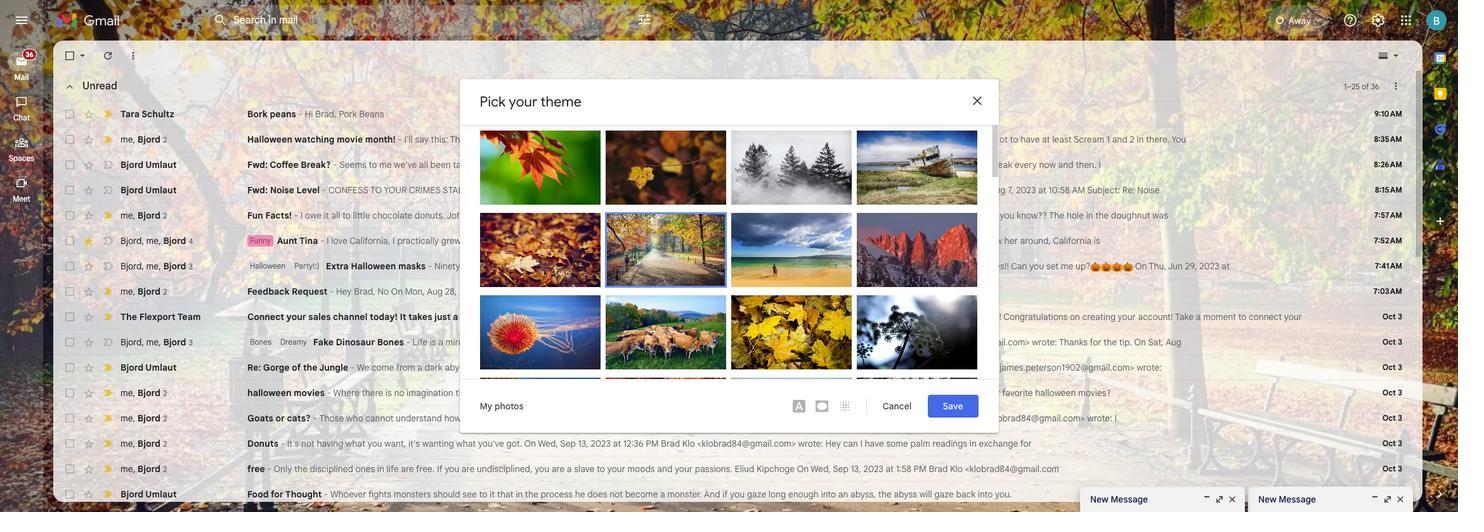 Task type: vqa. For each thing, say whether or not it's contained in the screenshot.
Bubbles
no



Task type: describe. For each thing, give the bounding box(es) containing it.
1 vertical spatial wed,
[[538, 438, 558, 450]]

2 horizontal spatial for
[[1090, 337, 1102, 348]]

0 horizontal spatial will
[[490, 337, 503, 348]]

scream
[[1074, 134, 1105, 145]]

settings image
[[1371, 13, 1386, 28]]

2 dark from the left
[[521, 362, 539, 374]]

important according to google magic. switch for the
[[101, 311, 114, 324]]

2 for free - only the disciplined ones in life are free. if you are undisciplined, you are a slave to your moods and your passions. eliud kipchoge on wed, sep 13, 2023 at 1:58 pm brad klo <klobrad84@gmail.com
[[163, 465, 167, 474]]

1 horizontal spatial for
[[1020, 438, 1032, 450]]

see
[[463, 489, 477, 500]]

2 horizontal spatial wed,
[[811, 464, 831, 475]]

0 horizontal spatial bones
[[250, 337, 271, 347]]

2 for halloween watching movie month! - i'll say this: the scariest monster in the world is human beings and what we are capable of, especially when we get together. jordan peele also you got to have at least scream 1 and 2 in there. you
[[163, 135, 167, 144]]

0 horizontal spatial back
[[533, 337, 553, 348]]

2023 down cancel
[[884, 413, 904, 424]]

by: down <sicritbjordd@gmail.com>
[[864, 203, 875, 213]]

2 congratulations from the left
[[1004, 311, 1068, 323]]

9:10 am
[[1375, 109, 1402, 119]]

by: left greg
[[864, 368, 875, 378]]

0 vertical spatial all
[[419, 159, 428, 171]]

row containing the flexport team
[[53, 304, 1413, 330]]

a left few
[[453, 311, 458, 323]]

phoenix.
[[485, 235, 520, 247]]

a right 'end'
[[513, 362, 518, 374]]

unread main content
[[53, 41, 1423, 513]]

pork
[[339, 108, 357, 120]]

at left 2:50
[[696, 388, 704, 399]]

pm right 2:50
[[726, 388, 739, 399]]

by: mike cleron option
[[731, 131, 852, 214]]

at right jun
[[1222, 261, 1230, 272]]

pm right 4:19
[[935, 413, 948, 424]]

5 🍩 image from the left
[[918, 211, 929, 222]]

on right "quayle"
[[571, 235, 582, 247]]

🚘 image
[[884, 237, 894, 247]]

wrote: down nietzsche at bottom
[[798, 438, 823, 450]]

confess
[[328, 185, 368, 196]]

friedrich
[[741, 413, 777, 424]]

1 vertical spatial he
[[575, 489, 585, 500]]

if
[[723, 489, 728, 500]]

wrote: down movies?
[[1087, 413, 1112, 424]]

thought
[[285, 489, 322, 500]]

1 vertical spatial it's
[[287, 438, 299, 450]]

some
[[886, 438, 908, 450]]

also
[[958, 134, 975, 145]]

2 oct 3 from the top
[[1383, 337, 1402, 347]]

few
[[460, 311, 476, 323]]

pick
[[480, 93, 506, 110]]

bjord , me , bjord 3 for fake dinosaur bones
[[121, 337, 193, 348]]

clicks
[[478, 311, 503, 323]]

not important switch for extra halloween masks
[[101, 260, 114, 273]]

that
[[497, 489, 514, 500]]

2023 right 8,
[[560, 210, 580, 221]]

wrote: left yes!!
[[964, 261, 989, 272]]

1 about from the left
[[570, 159, 593, 171]]

interval
[[670, 362, 700, 374]]

brad down the readings
[[929, 464, 948, 475]]

at left 4:19
[[907, 413, 915, 424]]

1 horizontal spatial you
[[1172, 134, 1186, 145]]

break
[[990, 159, 1013, 171]]

sep up can
[[854, 413, 869, 424]]

my photos
[[480, 401, 524, 412]]

into right enter
[[644, 413, 659, 424]]

hey up channel
[[336, 286, 352, 297]]

practically
[[397, 235, 439, 247]]

- ninety percent grind, 10 percent sleep. that's our motto. paul wall on fri, aug 11, 2023 at 7:08 pm brad klo <klobrad84@gmail.com> wrote: yes!! can you set me up?
[[426, 261, 1091, 272]]

sep down ice
[[560, 438, 576, 450]]

into left it.
[[672, 337, 687, 348]]

on right no
[[391, 286, 403, 297]]

głowaty up 'won't'
[[912, 203, 943, 213]]

me , bjord 2 for halloween watching movie month!
[[121, 134, 167, 145]]

1 horizontal spatial should
[[576, 413, 603, 424]]

by: down that's
[[614, 284, 626, 294]]

and right the mirror
[[472, 337, 488, 348]]

schultz
[[142, 108, 174, 120]]

a right become
[[660, 489, 665, 500]]

get
[[850, 134, 863, 145]]

white
[[530, 185, 557, 196]]

0 vertical spatial guys
[[811, 210, 831, 221]]

<klobrad84@gmail.com> up the 7:08
[[734, 235, 833, 247]]

6:27
[[492, 286, 508, 297]]

especially
[[770, 134, 810, 145]]

pick your theme alert dialog
[[460, 79, 999, 452]]

2 important mainly because it was sent directly to you. switch from the top
[[101, 209, 114, 222]]

break?
[[301, 159, 331, 171]]

0 horizontal spatial on
[[549, 413, 559, 424]]

on right tip.
[[1134, 337, 1146, 348]]

2:50
[[706, 388, 724, 399]]

on right holmes
[[760, 337, 772, 348]]

0 vertical spatial it's
[[882, 159, 893, 171]]

terry
[[626, 368, 645, 378]]

brad down 10
[[526, 286, 545, 297]]

know??
[[1017, 210, 1047, 221]]

<klobrad84@gmail.com> down favorite
[[986, 413, 1085, 424]]

coffee
[[270, 159, 299, 171]]

grind,
[[496, 261, 519, 272]]

important mainly because it was sent directly to you. switch for re: gorge of the jungle - we come from a dark abyss, we end in a dark abyss, and we call the luminous interval life. nikos kazantzakis on mon, sep 11, 2023 at 10:24 am james peterson <james.peterson1902@gmail.com> wrote:
[[101, 362, 114, 374]]

2 row from the top
[[53, 127, 1413, 152]]

life
[[387, 464, 399, 475]]

feedback request - hey brad, no on mon, aug 28, 2023 at 6:27 pm brad klo <klobrad84@gmail.com> wrote:
[[247, 286, 688, 297]]

search in mail image
[[209, 9, 232, 32]]

mike
[[752, 203, 769, 213]]

food
[[247, 489, 269, 500]]

aug right fri,
[[730, 261, 746, 272]]

thinker
[[581, 337, 609, 348]]

oct for it's not having what you want, it's wanting what you've got. on wed, sep 13, 2023 at 12:36 pm brad klo <klobrad84@gmail.com> wrote: hey can i have some palm readings in exchange for
[[1383, 439, 1396, 448]]

wrote: left 🐕 icon
[[835, 235, 860, 247]]

end
[[471, 185, 488, 196]]

a left slave
[[567, 464, 572, 475]]

2 horizontal spatial abyss,
[[851, 489, 876, 500]]

by: left terry
[[613, 368, 624, 378]]

up
[[463, 235, 474, 247]]

10 row from the top
[[53, 330, 1413, 355]]

funny aunt tina
[[250, 235, 318, 247]]

ones
[[356, 464, 375, 475]]

oct 3 for we come from a dark abyss, we end in a dark abyss, and we call the luminous interval life. nikos kazantzakis on mon, sep 11, 2023 at 10:24 am james peterson <james.peterson1902@gmail.com> wrote:
[[1383, 363, 1402, 372]]

wrote: up wait,
[[663, 286, 688, 297]]

0 horizontal spatial re:
[[247, 362, 261, 374]]

fwd: for fwd: noise level - confess to your crimes stale end piece of white bread! ---------- forwarded message --------- from: bjord umlaut <sicritbjordd@gmail.com> date: mon, aug 7, 2023 at 10:58 am subject: re: noise
[[247, 185, 268, 196]]

sat,
[[1148, 337, 1164, 348]]

sep down by: terry yarbrough
[[643, 388, 659, 399]]

tue, up can
[[835, 413, 852, 424]]

not important switch for fake dinosaur bones
[[101, 336, 114, 349]]

meet heading
[[0, 194, 43, 204]]

0 horizontal spatial it
[[324, 210, 329, 221]]

aug left 8,
[[533, 210, 549, 221]]

1 vertical spatial mon,
[[405, 286, 425, 297]]

me , bjord 2 for fun facts!
[[121, 210, 167, 221]]

at left 11:26 at left top
[[583, 210, 591, 221]]

3 🍩 image from the left
[[875, 211, 886, 222]]

important mainly because it was sent directly to you. switch for halloween movies - where there is no imagination there is no horror. arthur conan doyle on tue, sep 12, 2023 at 2:50 pm brad klo <klobrad84@gmail.com> wrote: hey guys what are your favorite halloween movies?
[[101, 387, 114, 400]]

8 🍩 image from the left
[[961, 211, 971, 222]]

thanks
[[1059, 337, 1088, 348]]

1 vertical spatial all
[[331, 210, 340, 221]]

10:24
[[890, 362, 912, 374]]

by: left romain
[[739, 285, 750, 296]]

2023 down 11:40
[[858, 362, 878, 374]]

2 no from the left
[[488, 388, 498, 399]]

głowaty up nietzsche at bottom
[[787, 368, 818, 378]]

by: inside 'option'
[[739, 203, 750, 213]]

2 horizontal spatial on
[[1070, 311, 1080, 323]]

beans
[[359, 108, 384, 120]]

aug left 7,
[[990, 185, 1006, 196]]

głowaty down paul
[[662, 284, 693, 294]]

1 horizontal spatial of
[[697, 413, 706, 424]]

in right the readings
[[970, 438, 977, 450]]

is right life
[[430, 337, 436, 348]]

3 for fifth row from the bottom of the unread tab panel
[[1398, 388, 1402, 398]]

1 taking from the left
[[453, 159, 478, 171]]

tara
[[121, 108, 140, 120]]

wrote: down the "sat,"
[[1137, 362, 1162, 374]]

your inside alert dialog
[[509, 93, 537, 110]]

8 row from the top
[[53, 279, 1413, 304]]

halloween watching movie month! - i'll say this: the scariest monster in the world is human beings and what we are capable of, especially when we get together. jordan peele also you got to have at least scream 1 and 2 in there. you
[[247, 134, 1186, 145]]

tara schultz
[[121, 108, 174, 120]]

brad right the 7:08
[[827, 261, 846, 272]]

motto.
[[635, 261, 661, 272]]

by: greg bullock
[[864, 368, 923, 378]]

important mainly because it was sent directly to you. switch for goats or cats? - those who cannot understand how to put their thoughts on ice should not enter into the heat of debate. friedrich nietzsche on tue, sep 12, 2023 at 4:19 pm brad klo <klobrad84@gmail.com> wrote: i
[[101, 412, 114, 425]]

głowaty down forwarded
[[661, 203, 692, 213]]

to right slave
[[597, 464, 605, 475]]

2 oct from the top
[[1383, 337, 1396, 347]]

9,
[[625, 235, 632, 247]]

7,
[[1008, 185, 1014, 196]]

in left the there.
[[1137, 134, 1144, 145]]

i also won't forget to show her around, california is
[[894, 235, 1100, 247]]

0 horizontal spatial our
[[596, 159, 609, 171]]

can
[[843, 438, 858, 450]]

ernest
[[699, 337, 725, 348]]

Search in mail search field
[[206, 5, 662, 36]]

🎊 image
[[637, 313, 647, 323]]

seems
[[339, 159, 367, 171]]

7 🍩 image from the left
[[950, 211, 961, 222]]

5 🍩 image from the left
[[939, 211, 950, 222]]

15 row from the top
[[53, 457, 1413, 482]]

where
[[333, 388, 360, 399]]

account!
[[1138, 311, 1173, 323]]

pm right the 7:08
[[812, 261, 825, 272]]

13 row from the top
[[53, 406, 1413, 431]]

36
[[1371, 82, 1379, 91]]

at left 10:58
[[1038, 185, 1046, 196]]

date:
[[944, 185, 966, 196]]

set
[[1046, 261, 1059, 272]]

ninety
[[434, 261, 460, 272]]

favorite
[[1002, 388, 1033, 399]]

flexport
[[139, 311, 175, 323]]

the left tip.
[[1104, 337, 1117, 348]]

not important switch for aunt tina
[[101, 235, 114, 247]]

4
[[189, 236, 193, 246]]

by: zermatt2 option
[[857, 213, 977, 297]]

is up my on the left bottom of page
[[479, 388, 486, 399]]

oct 3 for those who cannot understand how to put their thoughts on ice should not enter into the heat of debate. friedrich nietzsche on tue, sep 12, 2023 at 4:19 pm brad klo <klobrad84@gmail.com> wrote: i
[[1383, 414, 1402, 423]]

in left life
[[377, 464, 384, 475]]

1 gaze from the left
[[747, 489, 766, 500]]

at left the 1:17
[[657, 235, 665, 247]]

2023 down interval
[[673, 388, 694, 399]]

oct 3 for congratulations on signing up!
[[1383, 312, 1402, 322]]

how
[[444, 413, 461, 424]]

slave
[[574, 464, 595, 475]]

got
[[994, 134, 1008, 145]]

2 🍩 image from the left
[[854, 211, 865, 222]]

by: grzegorz głowaty down motto.
[[614, 284, 693, 294]]

advanced search options image
[[632, 7, 657, 32]]

2 for goats or cats? - those who cannot understand how to put their thoughts on ice should not enter into the heat of debate. friedrich nietzsche on tue, sep 12, 2023 at 4:19 pm brad klo <klobrad84@gmail.com> wrote: i
[[163, 414, 167, 423]]

by: terry yarbrough option
[[605, 296, 726, 379]]

horror.
[[501, 388, 527, 399]]

we up thinking
[[694, 134, 705, 145]]

crimes
[[409, 185, 441, 196]]

fake dinosaur bones - life is a mirror and will reflect back to the thinker what he thinks into it. ernest holmes on tue, aug 29, 2023 at 11:40 am brad klo <klobrad84@gmail.com> wrote: thanks for the tip. on sat, aug
[[313, 337, 1182, 348]]

7:52 am
[[1374, 236, 1402, 245]]

but
[[650, 311, 663, 323]]

pick your theme
[[480, 93, 582, 110]]

1 vertical spatial 12,
[[872, 413, 882, 424]]

every
[[1015, 159, 1037, 171]]

fun facts!
[[247, 210, 292, 221]]

0 vertical spatial the
[[450, 134, 465, 145]]

1 percent from the left
[[463, 261, 494, 272]]

what left you've
[[456, 438, 476, 450]]

john
[[447, 210, 467, 221]]

- i love california, i practically grew up in phoenix. dan quayle on wed, aug 9, 2023 at 1:17 pm brad klo <klobrad84@gmail.com> wrote:
[[318, 235, 862, 247]]

we
[[357, 362, 369, 374]]

the left heat at bottom left
[[661, 413, 675, 424]]

when
[[812, 134, 834, 145]]

pm right 12:36
[[646, 438, 659, 450]]

bad
[[918, 159, 934, 171]]

3 🎃 image from the left
[[1123, 262, 1133, 273]]

not left enter
[[605, 413, 618, 424]]

aunt
[[277, 235, 297, 247]]

1 vertical spatial the
[[1049, 210, 1064, 221]]

grzegorz down motto.
[[627, 284, 661, 294]]

in right that
[[516, 489, 523, 500]]

9 🍩 image from the left
[[971, 211, 982, 222]]

in right up
[[476, 235, 483, 247]]

want,
[[384, 438, 406, 450]]

at left 6:27
[[482, 286, 490, 297]]

jungle
[[319, 362, 348, 374]]

show
[[981, 235, 1002, 247]]

row containing tara schultz
[[53, 101, 1413, 127]]

1 horizontal spatial or
[[669, 159, 677, 171]]

1 horizontal spatial abyss,
[[541, 362, 566, 374]]

are up process
[[552, 464, 565, 475]]

bjord umlaut for re: gorge of the jungle
[[121, 362, 177, 374]]

umlaut for food for thought - whoever fights monsters should see to it that in the process he does not become a monster. and if you gaze long enough into an abyss, the abyss will gaze back into you.
[[145, 489, 177, 500]]

the flexport team
[[121, 311, 201, 323]]

movies?
[[1078, 388, 1111, 399]]

0 horizontal spatial 11,
[[748, 261, 757, 272]]

0 horizontal spatial 13,
[[578, 438, 589, 450]]

by: down holmes
[[739, 368, 750, 378]]

4:19
[[917, 413, 933, 424]]

0 vertical spatial of
[[1362, 82, 1369, 91]]

bjord umlaut for food for thought
[[121, 489, 177, 500]]

me , bjord 2 for halloween movies
[[121, 387, 167, 399]]

important mainly because it was sent directly to you. switch for feedback request - hey brad, no on mon, aug 28, 2023 at 6:27 pm brad klo <klobrad84@gmail.com> wrote:
[[101, 285, 114, 298]]

1 horizontal spatial 1
[[1344, 82, 1347, 91]]

1 horizontal spatial little
[[487, 159, 504, 171]]

toggle split pane mode image
[[1377, 49, 1390, 62]]

am right 11:40
[[879, 337, 893, 348]]

to right seems at the left of page
[[369, 159, 377, 171]]

by: greg bullock option containing by: greg bullock
[[857, 296, 977, 379]]

oct for we come from a dark abyss, we end in a dark abyss, and we call the luminous interval life. nikos kazantzakis on mon, sep 11, 2023 at 10:24 am james peterson <james.peterson1902@gmail.com> wrote:
[[1383, 363, 1396, 372]]

1 horizontal spatial guys
[[924, 388, 943, 399]]

thinks
[[646, 337, 670, 348]]

what up the save
[[945, 388, 965, 399]]

long
[[769, 489, 786, 500]]

the left thinker
[[566, 337, 579, 348]]

important mainly because it was sent directly to you. switch for free - only the disciplined ones in life are free. if you are undisciplined, you are a slave to your moods and your passions. eliud kipchoge on wed, sep 13, 2023 at 1:58 pm brad klo <klobrad84@gmail.com
[[101, 463, 114, 476]]

1 noise from the left
[[270, 185, 294, 196]]

not left having
[[301, 438, 315, 450]]

into left the an
[[821, 489, 836, 500]]

chocolate
[[372, 210, 412, 221]]

doyle
[[586, 388, 608, 399]]

2 not important switch from the top
[[101, 184, 114, 197]]

by: left zermatt2
[[864, 285, 875, 296]]

brad down the save
[[950, 413, 969, 424]]

what right thinker
[[612, 337, 631, 348]]

2 for feedback request - hey brad, no on mon, aug 28, 2023 at 6:27 pm brad klo <klobrad84@gmail.com> wrote:
[[163, 287, 167, 297]]

masks
[[398, 261, 426, 272]]



Task type: locate. For each thing, give the bounding box(es) containing it.
are down peterson
[[967, 388, 980, 399]]

refresh image
[[101, 49, 114, 62]]

1 horizontal spatial it's
[[882, 159, 893, 171]]

5 me , bjord 2 from the top
[[121, 413, 167, 424]]

2 noise from the left
[[1137, 185, 1160, 196]]

0 horizontal spatial 29,
[[810, 337, 823, 348]]

forget
[[944, 235, 968, 247]]

2 bjord , me , bjord 3 from the top
[[121, 337, 193, 348]]

animals option
[[480, 296, 600, 370]]

pm right 6:27
[[511, 286, 524, 297]]

life.
[[702, 362, 716, 374]]

me , bjord 2 for donuts
[[121, 438, 167, 449]]

1 fwd: from the top
[[247, 159, 268, 171]]

me , bjord 2 for goats or cats?
[[121, 413, 167, 424]]

hey right mike
[[794, 210, 809, 221]]

navigation
[[0, 41, 44, 513]]

2 vertical spatial of
[[697, 413, 706, 424]]

0 horizontal spatial no
[[394, 388, 404, 399]]

monster
[[502, 134, 535, 145]]

and right moods
[[657, 464, 673, 475]]

on thu, jun 29, 2023 at
[[1133, 261, 1230, 272]]

8 oct 3 from the top
[[1383, 490, 1402, 499]]

11, left greg
[[846, 362, 855, 374]]

0 vertical spatial 1
[[1344, 82, 1347, 91]]

tab list
[[1423, 41, 1458, 467]]

feedback
[[247, 286, 290, 297]]

are left capable
[[708, 134, 721, 145]]

6 oct 3 from the top
[[1383, 439, 1402, 448]]

to right got
[[1010, 134, 1018, 145]]

6 row from the top
[[53, 228, 1413, 254]]

owe
[[305, 210, 322, 221]]

it's
[[408, 438, 420, 450]]

0 vertical spatial little
[[487, 159, 504, 171]]

abyss, up arthur
[[541, 362, 566, 374]]

have up every
[[1021, 134, 1040, 145]]

1:58
[[896, 464, 911, 475]]

🛣 image
[[873, 237, 884, 247]]

pm right 1:58
[[914, 464, 927, 475]]

0 horizontal spatial mon,
[[405, 286, 425, 297]]

life
[[413, 337, 428, 348]]

pick your theme heading
[[480, 93, 582, 110]]

1 horizontal spatial 11,
[[846, 362, 855, 374]]

3 important according to google magic. switch from the top
[[101, 488, 114, 501]]

our down human
[[596, 159, 609, 171]]

eliud
[[735, 464, 754, 475]]

a right from
[[417, 362, 422, 374]]

0 horizontal spatial guys
[[811, 210, 831, 221]]

2 fwd: from the top
[[247, 185, 268, 196]]

at left 10:24
[[880, 362, 888, 374]]

0 horizontal spatial 12,
[[661, 388, 671, 399]]

and up conan
[[569, 362, 584, 374]]

29, down the need
[[810, 337, 823, 348]]

🐕 image
[[862, 237, 873, 247]]

1 vertical spatial back
[[956, 489, 976, 500]]

brad up 9,
[[629, 210, 648, 221]]

scariest
[[467, 134, 499, 145]]

extra halloween masks
[[326, 261, 426, 272]]

your up 'monster.'
[[675, 464, 693, 475]]

2 horizontal spatial our
[[774, 159, 788, 171]]

spaces heading
[[0, 154, 43, 164]]

me , bjord 2 for free
[[121, 463, 167, 475]]

0 vertical spatial have
[[1021, 134, 1040, 145]]

3 bjord umlaut from the top
[[121, 362, 177, 374]]

to down confess
[[343, 210, 351, 221]]

0 vertical spatial mon,
[[968, 185, 988, 196]]

1 congratulations from the left
[[512, 311, 576, 323]]

chat heading
[[0, 113, 43, 123]]

2023 right 9,
[[634, 235, 654, 247]]

no down from
[[394, 388, 404, 399]]

california,
[[350, 235, 390, 247]]

0 vertical spatial for
[[1090, 337, 1102, 348]]

1 row from the top
[[53, 101, 1413, 127]]

1 horizontal spatial our
[[619, 261, 633, 272]]

wrote: left thanks
[[1032, 337, 1057, 348]]

bjord , me , bjord 3 down flexport
[[121, 337, 193, 348]]

0 vertical spatial he
[[634, 337, 644, 348]]

1 horizontal spatial re:
[[1123, 185, 1135, 196]]

oct for congratulations on signing up!
[[1383, 312, 1396, 322]]

1 vertical spatial 1
[[1107, 134, 1110, 145]]

1 horizontal spatial on
[[578, 311, 588, 323]]

monster.
[[667, 489, 702, 500]]

1 horizontal spatial congratulations
[[1004, 311, 1068, 323]]

0 horizontal spatial taking
[[453, 159, 478, 171]]

8 important mainly because it was sent directly to you. switch from the top
[[101, 463, 114, 476]]

6 🍩 image from the left
[[929, 211, 939, 222]]

1 vertical spatial fwd:
[[247, 185, 268, 196]]

congratulations up "reflect" in the bottom of the page
[[512, 311, 576, 323]]

umlaut for fwd: noise level - confess to your crimes stale end piece of white bread! ---------- forwarded message --------- from: bjord umlaut <sicritbjordd@gmail.com> date: mon, aug 7, 2023 at 10:58 am subject: re: noise
[[145, 185, 177, 196]]

1 horizontal spatial 29,
[[1185, 261, 1197, 272]]

1 horizontal spatial will
[[920, 489, 932, 500]]

2 horizontal spatial of
[[1362, 82, 1369, 91]]

row
[[53, 101, 1413, 127], [53, 127, 1413, 152], [53, 152, 1413, 178], [53, 178, 1413, 203], [53, 203, 1413, 228], [53, 228, 1413, 254], [53, 254, 1413, 279], [53, 279, 1413, 304], [53, 304, 1413, 330], [53, 330, 1413, 355], [53, 355, 1413, 381], [53, 381, 1413, 406], [53, 406, 1413, 431], [53, 431, 1413, 457], [53, 457, 1413, 482], [53, 482, 1413, 507]]

0 horizontal spatial little
[[353, 210, 370, 221]]

2 horizontal spatial the
[[1049, 210, 1064, 221]]

the left hole at the top of the page
[[1049, 210, 1064, 221]]

of
[[517, 185, 529, 196]]

by: romain guy option containing by: romain guy
[[731, 213, 852, 297]]

my photos button
[[470, 395, 534, 418]]

1 vertical spatial important according to google magic. switch
[[101, 311, 114, 324]]

free
[[247, 464, 265, 475]]

by: greg bullock option
[[857, 296, 977, 379], [731, 378, 852, 452], [857, 378, 977, 452]]

2 vertical spatial wed,
[[811, 464, 831, 475]]

3
[[189, 262, 193, 271], [1398, 312, 1402, 322], [1398, 337, 1402, 347], [189, 338, 193, 347], [1398, 363, 1402, 372], [1398, 388, 1402, 398], [1398, 414, 1402, 423], [1398, 439, 1402, 448], [1398, 464, 1402, 474], [1398, 490, 1402, 499]]

brad, for hey
[[354, 286, 375, 297]]

a right the take
[[1196, 311, 1201, 323]]

bullock
[[897, 368, 923, 378]]

are up see
[[462, 464, 475, 475]]

3 for 14th row
[[1398, 439, 1402, 448]]

4 not important switch from the top
[[101, 260, 114, 273]]

2 horizontal spatial mon,
[[968, 185, 988, 196]]

into left you.
[[978, 489, 993, 500]]

7 oct 3 from the top
[[1383, 464, 1402, 474]]

that's
[[593, 261, 617, 272]]

the left process
[[525, 489, 538, 500]]

1 horizontal spatial bones
[[377, 337, 404, 348]]

wed, down thoughts on the left of page
[[538, 438, 558, 450]]

who
[[346, 413, 363, 424]]

1 bjord umlaut from the top
[[121, 159, 177, 171]]

8,
[[551, 210, 558, 221]]

gorge
[[263, 362, 290, 374]]

2 vertical spatial the
[[121, 311, 137, 323]]

🍩 image
[[833, 211, 843, 222], [865, 211, 875, 222], [886, 211, 897, 222], [907, 211, 918, 222], [939, 211, 950, 222]]

important mainly because it was sent directly to you. switch for donuts - it's not having what you want, it's wanting what you've got. on wed, sep 13, 2023 at 12:36 pm brad klo <klobrad84@gmail.com> wrote: hey can i have some palm readings in exchange for
[[101, 438, 114, 450]]

by: right 11:26 at left top
[[613, 203, 624, 213]]

channel
[[333, 311, 368, 323]]

0 horizontal spatial it's
[[287, 438, 299, 450]]

1 vertical spatial of
[[292, 362, 301, 374]]

by: grzegorz głowaty option
[[605, 131, 726, 214], [857, 131, 977, 214], [480, 213, 600, 287], [605, 213, 726, 296], [731, 296, 852, 379]]

4 oct 3 from the top
[[1383, 388, 1402, 398]]

0 horizontal spatial have
[[865, 438, 884, 450]]

0 horizontal spatial there
[[362, 388, 383, 399]]

11 row from the top
[[53, 355, 1413, 381]]

not important switch
[[101, 159, 114, 171], [101, 184, 114, 197], [101, 235, 114, 247], [101, 260, 114, 273], [101, 336, 114, 349]]

2 vertical spatial important according to google magic. switch
[[101, 488, 114, 501]]

to right see
[[479, 489, 487, 500]]

2 for halloween movies - where there is no imagination there is no horror. arthur conan doyle on tue, sep 12, 2023 at 2:50 pm brad klo <klobrad84@gmail.com> wrote: hey guys what are your favorite halloween movies?
[[163, 389, 167, 398]]

2 gaze from the left
[[934, 489, 954, 500]]

for right food
[[271, 489, 283, 500]]

world
[[562, 134, 584, 145]]

2 🍩 image from the left
[[865, 211, 875, 222]]

mon, right kazantzakis
[[807, 362, 826, 374]]

important according to google magic. switch for bjord
[[101, 488, 114, 501]]

0 horizontal spatial 1
[[1107, 134, 1110, 145]]

7:03 am
[[1374, 287, 1402, 296]]

1 vertical spatial will
[[920, 489, 932, 500]]

1 there from the left
[[362, 388, 383, 399]]

3 oct 3 from the top
[[1383, 363, 1402, 372]]

fwd: for fwd: coffee break? - seems to me we've all been taking a little break. thinking about our personal lives or thinking about keeping our jobs. breaks are good. it's not a bad idea taking a break every now and then. i
[[247, 159, 268, 171]]

3 oct from the top
[[1383, 363, 1396, 372]]

2 for donuts - it's not having what you want, it's wanting what you've got. on wed, sep 13, 2023 at 12:36 pm brad klo <klobrad84@gmail.com> wrote: hey can i have some palm readings in exchange for
[[163, 439, 167, 449]]

hey left can
[[826, 438, 841, 450]]

🎃 image
[[1091, 262, 1101, 273]]

4 bjord umlaut from the top
[[121, 489, 177, 500]]

0 horizontal spatial wed,
[[538, 438, 558, 450]]

unread button
[[57, 74, 122, 99]]

mail heading
[[0, 72, 43, 82]]

brad, right hi
[[315, 108, 337, 120]]

2 vertical spatial mon,
[[807, 362, 826, 374]]

by: romain guy option
[[480, 131, 600, 205], [731, 213, 852, 297], [480, 378, 600, 452], [605, 378, 726, 452]]

<klobrad84@gmail.com
[[965, 464, 1059, 475]]

fights
[[368, 489, 391, 500]]

🎃 image
[[1101, 262, 1112, 273], [1112, 262, 1123, 273], [1123, 262, 1133, 273]]

1 vertical spatial 11,
[[846, 362, 855, 374]]

3 row from the top
[[53, 152, 1413, 178]]

idea
[[936, 159, 953, 171]]

1 vertical spatial 13,
[[851, 464, 861, 475]]

are left good.
[[841, 159, 854, 171]]

extra
[[326, 261, 349, 272]]

oct for only the disciplined ones in life are free. if you are undisciplined, you are a slave to your moods and your passions. eliud kipchoge on wed, sep 13, 2023 at 1:58 pm brad klo <klobrad84@gmail.com
[[1383, 464, 1396, 474]]

an
[[838, 489, 848, 500]]

12, down yarbrough
[[661, 388, 671, 399]]

oct for those who cannot understand how to put their thoughts on ice should not enter into the heat of debate. friedrich nietzsche on tue, sep 12, 2023 at 4:19 pm brad klo <klobrad84@gmail.com> wrote: i
[[1383, 414, 1396, 423]]

our
[[596, 159, 609, 171], [774, 159, 788, 171], [619, 261, 633, 272]]

love
[[331, 235, 348, 247]]

1 important according to google magic. switch from the top
[[101, 108, 114, 121]]

a down scariest
[[480, 159, 485, 171]]

unread
[[82, 80, 117, 93]]

2 about from the left
[[714, 159, 738, 171]]

mail, 36 unread messages image
[[21, 52, 36, 64]]

in right the monster at the left of page
[[537, 134, 544, 145]]

romain
[[752, 285, 779, 296]]

sep up the an
[[833, 464, 849, 475]]

peans
[[270, 108, 296, 120]]

it
[[400, 311, 406, 323]]

me , bjord 2 for feedback request
[[121, 286, 167, 297]]

1 vertical spatial you
[[769, 311, 783, 323]]

2 vertical spatial for
[[271, 489, 283, 500]]

what down who
[[346, 438, 365, 450]]

wed,
[[584, 235, 605, 247], [538, 438, 558, 450], [811, 464, 831, 475]]

1 horizontal spatial 12,
[[872, 413, 882, 424]]

0 horizontal spatial you
[[769, 311, 783, 323]]

12 row from the top
[[53, 381, 1413, 406]]

oct 3 for only the disciplined ones in life are free. if you are undisciplined, you are a slave to your moods and your passions. eliud kipchoge on wed, sep 13, 2023 at 1:58 pm brad klo <klobrad84@gmail.com
[[1383, 464, 1402, 474]]

3 🍩 image from the left
[[886, 211, 897, 222]]

1 🎃 image from the left
[[1101, 262, 1112, 273]]

1 horizontal spatial it
[[490, 489, 495, 500]]

9 row from the top
[[53, 304, 1413, 330]]

halloween for halloween watching movie month! - i'll say this: the scariest monster in the world is human beings and what we are capable of, especially when we get together. jordan peele also you got to have at least scream 1 and 2 in there. you
[[247, 134, 292, 145]]

1 horizontal spatial taking
[[956, 159, 980, 171]]

bjord umlaut for fwd: coffee break?
[[121, 159, 177, 171]]

not
[[896, 159, 909, 171], [714, 311, 727, 323], [605, 413, 618, 424], [301, 438, 315, 450], [610, 489, 623, 500]]

1 horizontal spatial have
[[1021, 134, 1040, 145]]

7 important mainly because it was sent directly to you. switch from the top
[[101, 438, 114, 450]]

luminous
[[632, 362, 668, 374]]

5 important mainly because it was sent directly to you. switch from the top
[[101, 387, 114, 400]]

debate.
[[708, 413, 739, 424]]

fri,
[[715, 261, 728, 272]]

understand
[[396, 413, 442, 424]]

6 important mainly because it was sent directly to you. switch from the top
[[101, 412, 114, 425]]

3 not important switch from the top
[[101, 235, 114, 247]]

3 me , bjord 2 from the top
[[121, 286, 167, 297]]

6 oct from the top
[[1383, 439, 1396, 448]]

yes!!
[[991, 261, 1009, 272]]

donuts.
[[415, 210, 445, 221]]

0 vertical spatial 29,
[[1185, 261, 1197, 272]]

brad, for hi
[[315, 108, 337, 120]]

oct 3 for it's not having what you want, it's wanting what you've got. on wed, sep 13, 2023 at 12:36 pm brad klo <klobrad84@gmail.com> wrote: hey can i have some palm readings in exchange for
[[1383, 439, 1402, 448]]

fwd: up fun
[[247, 185, 268, 196]]

0 vertical spatial it
[[324, 210, 329, 221]]

2023 left 1:58
[[863, 464, 884, 475]]

29, right jun
[[1185, 261, 1197, 272]]

0 horizontal spatial halloween
[[247, 388, 291, 399]]

2023 up slave
[[591, 438, 611, 450]]

1 horizontal spatial he
[[634, 337, 644, 348]]

5 row from the top
[[53, 203, 1413, 228]]

the left jungle
[[303, 362, 318, 374]]

3 for row containing the flexport team
[[1398, 312, 1402, 322]]

umlaut for re: gorge of the jungle - we come from a dark abyss, we end in a dark abyss, and we call the luminous interval life. nikos kazantzakis on mon, sep 11, 2023 at 10:24 am james peterson <james.peterson1902@gmail.com> wrote:
[[145, 362, 177, 374]]

0 vertical spatial will
[[490, 337, 503, 348]]

1 vertical spatial 29,
[[810, 337, 823, 348]]

1 vertical spatial brad,
[[354, 286, 375, 297]]

3 important mainly because it was sent directly to you. switch from the top
[[101, 285, 114, 298]]

6 me , bjord 2 from the top
[[121, 438, 167, 449]]

0 horizontal spatial for
[[271, 489, 283, 500]]

5 oct 3 from the top
[[1383, 414, 1402, 423]]

for
[[1090, 337, 1102, 348], [1020, 438, 1032, 450], [271, 489, 283, 500]]

readings
[[933, 438, 967, 450]]

1 important mainly because it was sent directly to you. switch from the top
[[101, 133, 114, 146]]

those
[[319, 413, 344, 424]]

bjord , me , bjord 3 for extra halloween masks
[[121, 260, 193, 272]]

1 horizontal spatial brad,
[[354, 286, 375, 297]]

1 oct from the top
[[1383, 312, 1396, 322]]

a left the mirror
[[438, 337, 443, 348]]

of
[[1362, 82, 1369, 91], [292, 362, 301, 374], [697, 413, 706, 424]]

mail
[[14, 72, 29, 82]]

4 oct from the top
[[1383, 388, 1396, 398]]

1:17
[[667, 235, 680, 247]]

1 vertical spatial guys
[[924, 388, 943, 399]]

2 percent from the left
[[533, 261, 564, 272]]

2 halloween from the left
[[1035, 388, 1076, 399]]

i
[[1099, 159, 1101, 171], [300, 210, 303, 221], [327, 235, 329, 247], [393, 235, 395, 247], [896, 235, 899, 247], [1115, 413, 1117, 424], [860, 438, 863, 450]]

oct for where there is no imagination there is no horror. arthur conan doyle on tue, sep 12, 2023 at 2:50 pm brad klo <klobrad84@gmail.com> wrote: hey guys what are your favorite halloween movies?
[[1383, 388, 1396, 398]]

lives
[[649, 159, 666, 171]]

1 🍩 image from the left
[[833, 211, 843, 222]]

by: grzegorz głowaty down fake dinosaur bones - life is a mirror and will reflect back to the thinker what he thinks into it. ernest holmes on tue, aug 29, 2023 at 11:40 am brad klo <klobrad84@gmail.com> wrote: thanks for the tip. on sat, aug on the bottom of page
[[739, 368, 818, 378]]

brad down goats or cats? - those who cannot understand how to put their thoughts on ice should not enter into the heat of debate. friedrich nietzsche on tue, sep 12, 2023 at 4:19 pm brad klo <klobrad84@gmail.com> wrote: i
[[661, 438, 680, 450]]

7 row from the top
[[53, 254, 1413, 279]]

2 taking from the left
[[956, 159, 980, 171]]

of right 25
[[1362, 82, 1369, 91]]

1 horizontal spatial there
[[456, 388, 477, 399]]

0 vertical spatial wed,
[[584, 235, 605, 247]]

2 me , bjord 2 from the top
[[121, 210, 167, 221]]

4 me , bjord 2 from the top
[[121, 387, 167, 399]]

0 vertical spatial brad,
[[315, 108, 337, 120]]

is right world
[[587, 134, 593, 145]]

1 no from the left
[[394, 388, 404, 399]]

at left 12:36
[[613, 438, 621, 450]]

to left put
[[463, 413, 472, 424]]

to down - congratulations on signing up!
[[555, 337, 563, 348]]

at left 11:40
[[847, 337, 855, 348]]

to
[[1010, 134, 1018, 145], [369, 159, 377, 171], [343, 210, 351, 221], [971, 235, 979, 247], [1239, 311, 1247, 323], [555, 337, 563, 348], [463, 413, 472, 424], [597, 464, 605, 475], [479, 489, 487, 500]]

have left some
[[865, 438, 884, 450]]

3 for 13th row from the top of the unread tab panel
[[1398, 414, 1402, 423]]

bones down today!
[[377, 337, 404, 348]]

1 horizontal spatial back
[[956, 489, 976, 500]]

free.
[[416, 464, 435, 475]]

5 not important switch from the top
[[101, 336, 114, 349]]

głowaty
[[661, 203, 692, 213], [912, 203, 943, 213], [662, 284, 693, 294], [787, 368, 818, 378]]

we left get
[[836, 134, 848, 145]]

their
[[490, 413, 508, 424]]

🍩 image
[[843, 211, 854, 222], [854, 211, 865, 222], [875, 211, 886, 222], [897, 211, 907, 222], [918, 211, 929, 222], [929, 211, 939, 222], [950, 211, 961, 222], [961, 211, 971, 222], [971, 211, 982, 222]]

sales
[[308, 311, 331, 323]]

7 me , bjord 2 from the top
[[121, 463, 167, 475]]

oct 3 for where there is no imagination there is no horror. arthur conan doyle on tue, sep 12, 2023 at 2:50 pm brad klo <klobrad84@gmail.com> wrote: hey guys what are your favorite halloween movies?
[[1383, 388, 1402, 398]]

<sicritbjordd@gmail.com>
[[838, 185, 942, 196]]

1 🍩 image from the left
[[843, 211, 854, 222]]

on right kazantzakis
[[793, 362, 804, 374]]

abyss, down the mirror
[[445, 362, 470, 374]]

zermatt2
[[877, 285, 910, 296]]

up!
[[622, 311, 634, 323]]

8 oct from the top
[[1383, 490, 1396, 499]]

0 vertical spatial you
[[1172, 134, 1186, 145]]

important mainly because it was sent directly to you. switch for halloween watching movie month! - i'll say this: the scariest monster in the world is human beings and what we are capable of, especially when we get together. jordan peele also you got to have at least scream 1 and 2 in there. you
[[101, 133, 114, 146]]

14 row from the top
[[53, 431, 1413, 457]]

0 horizontal spatial or
[[276, 413, 285, 424]]

on up "enough"
[[797, 464, 809, 475]]

0 horizontal spatial should
[[433, 489, 460, 500]]

important mainly because it was sent directly to you. switch
[[101, 133, 114, 146], [101, 209, 114, 222], [101, 285, 114, 298], [101, 362, 114, 374], [101, 387, 114, 400], [101, 412, 114, 425], [101, 438, 114, 450], [101, 463, 114, 476]]

not left done
[[714, 311, 727, 323]]

2
[[1130, 134, 1135, 145], [163, 135, 167, 144], [163, 211, 167, 220], [163, 287, 167, 297], [163, 389, 167, 398], [163, 414, 167, 423], [163, 439, 167, 449], [163, 465, 167, 474]]

wait,
[[666, 311, 685, 323]]

your left 'sales'
[[286, 311, 306, 323]]

1 dark from the left
[[425, 362, 443, 374]]

halloween down <james.peterson1902@gmail.com>
[[1035, 388, 1076, 399]]

tue, down still
[[774, 337, 790, 348]]

together.
[[865, 134, 902, 145]]

chat
[[13, 113, 30, 122]]

0 horizontal spatial abyss,
[[445, 362, 470, 374]]

1 horizontal spatial wed,
[[584, 235, 605, 247]]

1 oct 3 from the top
[[1383, 312, 1402, 322]]

5 oct from the top
[[1383, 414, 1396, 423]]

will right abyss on the right of page
[[920, 489, 932, 500]]

4 important mainly because it was sent directly to you. switch from the top
[[101, 362, 114, 374]]

by:
[[613, 203, 624, 213], [739, 203, 750, 213], [864, 203, 875, 213], [614, 284, 626, 294], [739, 285, 750, 296], [864, 285, 875, 296], [613, 368, 624, 378], [739, 368, 750, 378], [864, 368, 875, 378]]

16 row from the top
[[53, 482, 1413, 507]]

your up tip.
[[1118, 311, 1136, 323]]

2 bjord umlaut from the top
[[121, 185, 177, 196]]

meet
[[13, 194, 30, 204]]

aug left 28,
[[427, 286, 443, 297]]

re:
[[1123, 185, 1135, 196], [247, 362, 261, 374]]

0 horizontal spatial congratulations
[[512, 311, 576, 323]]

0 horizontal spatial the
[[121, 311, 137, 323]]

navigation containing mail
[[0, 41, 44, 513]]

cannot
[[365, 413, 394, 424]]

important according to google magic. switch
[[101, 108, 114, 121], [101, 311, 114, 324], [101, 488, 114, 501]]

0 horizontal spatial dark
[[425, 362, 443, 374]]

should
[[576, 413, 603, 424], [433, 489, 460, 500]]

breaks
[[811, 159, 838, 171]]

3 for 11th row from the top of the unread tab panel
[[1398, 363, 1402, 372]]

1 me , bjord 2 from the top
[[121, 134, 167, 145]]

am right 10:58
[[1072, 185, 1085, 196]]

11, up romain
[[748, 261, 757, 272]]

<klobrad84@gmail.com> up peterson
[[931, 337, 1030, 348]]

3 for tenth row
[[1398, 337, 1402, 347]]

we've
[[394, 159, 417, 171]]

enter
[[621, 413, 642, 424]]

moment
[[1203, 311, 1236, 323]]

1 right scream
[[1107, 134, 1110, 145]]

halloween for halloween
[[250, 261, 286, 271]]

2 🎃 image from the left
[[1112, 262, 1123, 273]]

umlaut for fwd: coffee break? - seems to me we've all been taking a little break. thinking about our personal lives or thinking about keeping our jobs. breaks are good. it's not a bad idea taking a break every now and then. i
[[145, 159, 177, 171]]

and right now
[[1058, 159, 1074, 171]]

7 oct from the top
[[1383, 464, 1396, 474]]

3 for 15th row
[[1398, 464, 1402, 474]]

aug right the "sat,"
[[1166, 337, 1182, 348]]

<klobrad84@gmail.com> up 'signing'
[[562, 286, 661, 297]]

re: left gorge
[[247, 362, 261, 374]]

on right doyle
[[610, 388, 622, 399]]

fake
[[313, 337, 334, 348]]

james
[[929, 362, 955, 374]]

good.
[[856, 159, 879, 171]]

on left 'signing'
[[578, 311, 588, 323]]

2 important according to google magic. switch from the top
[[101, 311, 114, 324]]

4 🍩 image from the left
[[907, 211, 918, 222]]

grzegorz down <sicritbjordd@gmail.com>
[[877, 203, 911, 213]]

4 🍩 image from the left
[[897, 211, 907, 222]]

0 vertical spatial 12,
[[661, 388, 671, 399]]

1 horizontal spatial gaze
[[934, 489, 954, 500]]

2023
[[1016, 185, 1036, 196], [560, 210, 580, 221], [634, 235, 654, 247], [759, 261, 779, 272], [1200, 261, 1220, 272], [459, 286, 479, 297], [825, 337, 845, 348], [858, 362, 878, 374], [673, 388, 694, 399], [884, 413, 904, 424], [591, 438, 611, 450], [863, 464, 884, 475]]

become
[[625, 489, 658, 500]]

1 vertical spatial re:
[[247, 362, 261, 374]]

wrote: down from:
[[766, 210, 791, 221]]

🍩 image up also
[[907, 211, 918, 222]]

4 row from the top
[[53, 178, 1413, 203]]

1 vertical spatial have
[[865, 438, 884, 450]]

0 horizontal spatial about
[[570, 159, 593, 171]]

1 bjord , me , bjord 3 from the top
[[121, 260, 193, 272]]

the left abyss on the right of page
[[878, 489, 892, 500]]

0 vertical spatial bjord , me , bjord 3
[[121, 260, 193, 272]]

this:
[[431, 134, 448, 145]]

1 not important switch from the top
[[101, 159, 114, 171]]

about down halloween watching movie month! - i'll say this: the scariest monster in the world is human beings and what we are capable of, especially when we get together. jordan peele also you got to have at least scream 1 and 2 in there. you
[[714, 159, 738, 171]]

2 there from the left
[[456, 388, 477, 399]]

1 vertical spatial bjord , me , bjord 3
[[121, 337, 193, 348]]

important according to google magic. switch for tara
[[101, 108, 114, 121]]

1 halloween from the left
[[247, 388, 291, 399]]

having
[[317, 438, 343, 450]]

bork peans - hi brad, pork beans
[[247, 108, 384, 120]]

unread tab panel
[[53, 71, 1413, 513]]

disciplined
[[310, 464, 353, 475]]

got.
[[506, 438, 522, 450]]

bjord umlaut for fwd: noise level
[[121, 185, 177, 196]]

<klobrad84@gmail.com> down fwd: noise level - confess to your crimes stale end piece of white bread! ---------- forwarded message --------- from: bjord umlaut <sicritbjordd@gmail.com> date: mon, aug 7, 2023 at 10:58 am subject: re: noise
[[665, 210, 764, 221]]

1 horizontal spatial mon,
[[807, 362, 826, 374]]

<klobrad84@gmail.com> up nietzsche at bottom
[[778, 388, 876, 399]]



